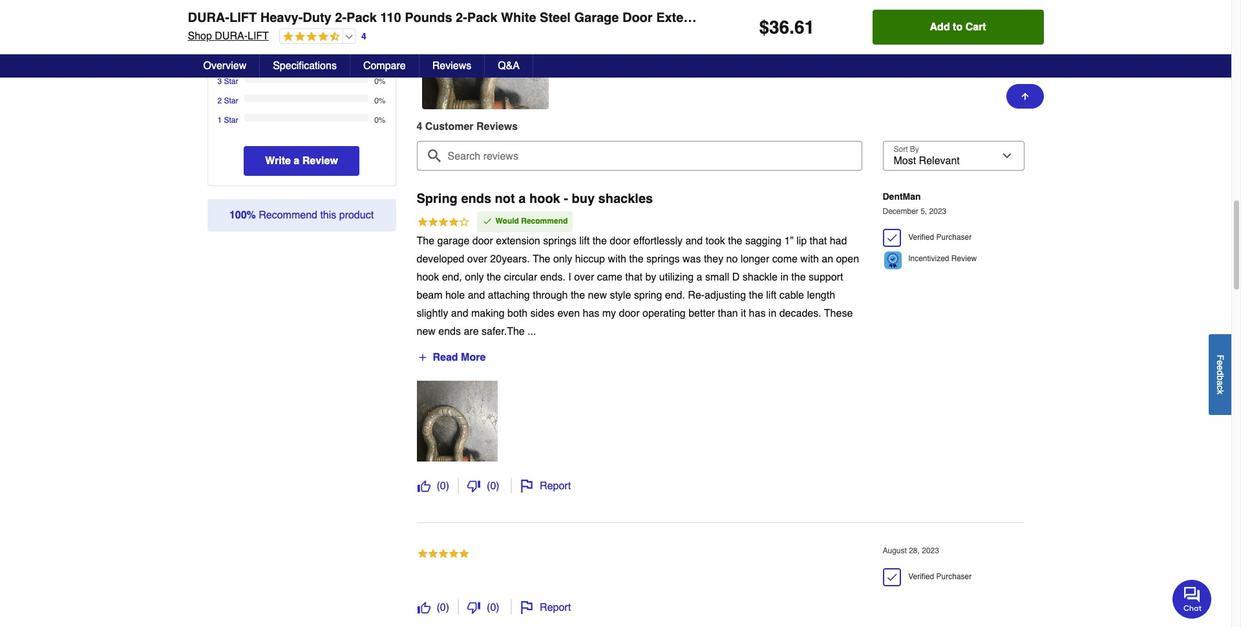 Task type: locate. For each thing, give the bounding box(es) containing it.
s down q&a button
[[512, 121, 518, 133]]

1 purchaser from the top
[[936, 233, 972, 242]]

heavy-
[[260, 10, 303, 25]]

) for thumb up image related to thumb down icon
[[446, 602, 449, 614]]

arrow up image
[[1020, 91, 1030, 101]]

lift up hiccup
[[579, 235, 590, 247]]

1 star from the top
[[224, 44, 238, 53]]

1 vertical spatial and
[[468, 290, 485, 301]]

1 vertical spatial ends
[[438, 326, 461, 338]]

1 horizontal spatial over
[[574, 272, 594, 283]]

1 vertical spatial springs
[[646, 254, 680, 265]]

1 horizontal spatial only
[[553, 254, 572, 265]]

length
[[807, 290, 835, 301]]

checkmark image down the august
[[885, 571, 898, 584]]

1 vertical spatial thumb up image
[[417, 601, 430, 614]]

1 horizontal spatial 2-
[[456, 10, 467, 25]]

decades.
[[779, 308, 821, 319]]

reviews button
[[419, 54, 485, 78]]

) for thumb down image
[[496, 480, 499, 492]]

star right 1 in the top left of the page
[[224, 116, 238, 125]]

1 has from the left
[[583, 308, 599, 319]]

1 0% from the top
[[374, 77, 386, 86]]

with up the came
[[608, 254, 626, 265]]

4 up 4.5 stars "image"
[[281, 13, 286, 23]]

come
[[772, 254, 798, 265]]

0 vertical spatial only
[[553, 254, 572, 265]]

1 vertical spatial only
[[465, 272, 484, 283]]

0% for 1 star
[[374, 116, 386, 125]]

purchaser up incentivized review
[[936, 233, 972, 242]]

the
[[593, 235, 607, 247], [728, 235, 742, 247], [629, 254, 644, 265], [487, 272, 501, 283], [791, 272, 806, 283], [571, 290, 585, 301], [749, 290, 763, 301]]

review right the write
[[302, 155, 338, 167]]

with left an
[[800, 254, 819, 265]]

dura- up "shop"
[[188, 10, 229, 25]]

4 up compare
[[361, 31, 366, 41]]

0 vertical spatial checkmark image
[[482, 216, 492, 226]]

( left thumb down image
[[437, 480, 440, 492]]

2 50% from the top
[[370, 59, 386, 69]]

2023 right '28,'
[[922, 546, 939, 555]]

( right thumb down image
[[487, 480, 490, 492]]

0 vertical spatial thumb up image
[[417, 480, 430, 493]]

lift down 'heavy-'
[[248, 30, 269, 42]]

) left thumb down image
[[446, 480, 449, 492]]

0 vertical spatial in
[[780, 272, 789, 283]]

the up attaching
[[487, 272, 501, 283]]

0 vertical spatial verified
[[908, 233, 934, 242]]

1 vertical spatial that
[[625, 272, 643, 283]]

1 vertical spatial the
[[533, 254, 550, 265]]

0 vertical spatial over
[[467, 254, 487, 265]]

a
[[294, 155, 299, 167], [519, 191, 526, 206], [697, 272, 702, 283], [1215, 380, 1226, 385]]

1 report from the top
[[540, 480, 571, 492]]

0 vertical spatial lift
[[229, 10, 257, 25]]

report right flag image
[[540, 602, 571, 614]]

2 thumb up image from the top
[[417, 601, 430, 614]]

2023 right the 5,
[[929, 207, 946, 216]]

3
[[218, 77, 222, 86]]

5 stars image
[[417, 548, 470, 562]]

thumb up image for thumb down image
[[417, 480, 430, 493]]

garage
[[437, 235, 470, 247]]

was
[[683, 254, 701, 265]]

incentivized
[[908, 254, 949, 263]]

small 1/4" shackle required image image
[[422, 39, 548, 52]]

1 horizontal spatial springs
[[646, 254, 680, 265]]

110
[[380, 10, 401, 25]]

spring
[[722, 10, 763, 25], [417, 191, 458, 206]]

compare button
[[350, 54, 419, 78]]

f e e d b a c k button
[[1209, 334, 1231, 415]]

1 horizontal spatial pack
[[467, 10, 497, 25]]

door right garage
[[472, 235, 493, 247]]

1 vertical spatial dura-
[[215, 30, 248, 42]]

( 0 ) left thumb down image
[[437, 480, 449, 492]]

1 vertical spatial hook
[[417, 272, 439, 283]]

0 vertical spatial 0%
[[374, 77, 386, 86]]

( for thumb down icon
[[487, 602, 490, 614]]

star right 3
[[224, 77, 238, 86]]

0 horizontal spatial s
[[318, 13, 322, 23]]

1 vertical spatial purchaser
[[936, 572, 972, 581]]

1"
[[784, 235, 794, 247]]

q&a
[[498, 60, 520, 72]]

(
[[437, 480, 440, 492], [487, 480, 490, 492], [437, 602, 440, 614], [487, 602, 490, 614]]

50% up compare
[[370, 44, 386, 53]]

4 for 4
[[361, 31, 366, 41]]

2 report from the top
[[540, 602, 571, 614]]

product
[[339, 209, 374, 221]]

4 down 5
[[218, 59, 222, 69]]

1 horizontal spatial with
[[800, 254, 819, 265]]

springs down would recommend on the top left of the page
[[543, 235, 576, 247]]

in
[[780, 272, 789, 283], [768, 308, 776, 319]]

longer
[[741, 254, 769, 265]]

4 for 4 review s
[[281, 13, 286, 23]]

1
[[218, 116, 222, 125]]

0 horizontal spatial 2-
[[335, 10, 347, 25]]

0
[[440, 480, 446, 492], [490, 480, 496, 492], [440, 602, 446, 614], [490, 602, 496, 614]]

0 vertical spatial hook
[[529, 191, 560, 206]]

that right the lip
[[810, 235, 827, 247]]

shop dura-lift
[[188, 30, 269, 42]]

1 horizontal spatial spring
[[722, 10, 763, 25]]

the down i
[[571, 290, 585, 301]]

) left thumb down icon
[[446, 602, 449, 614]]

0 horizontal spatial with
[[608, 254, 626, 265]]

recommend down spring ends not a hook - buy shackles
[[521, 217, 568, 226]]

1 vertical spatial new
[[417, 326, 436, 338]]

1 horizontal spatial in
[[780, 272, 789, 283]]

( for thumb up image related to thumb down icon
[[437, 602, 440, 614]]

2- right duty
[[335, 10, 347, 25]]

dentman december 5, 2023
[[883, 191, 946, 216]]

report button
[[520, 478, 571, 494], [520, 600, 571, 615]]

2 0% from the top
[[374, 96, 386, 105]]

star right 5
[[224, 44, 238, 53]]

0 horizontal spatial in
[[768, 308, 776, 319]]

0 vertical spatial and
[[685, 235, 703, 247]]

spring left 36
[[722, 10, 763, 25]]

0 left thumb down icon
[[440, 602, 446, 614]]

checkmark image
[[482, 216, 492, 226], [885, 231, 898, 244], [885, 571, 898, 584]]

better
[[689, 308, 715, 319]]

61
[[794, 17, 815, 37]]

checkmark image for spring ends not a hook - buy shackles
[[482, 216, 492, 226]]

ends left not at left
[[461, 191, 491, 206]]

reviews
[[432, 60, 471, 72]]

e up b
[[1215, 365, 1226, 370]]

the up developed
[[417, 235, 434, 247]]

2 2- from the left
[[456, 10, 467, 25]]

lift up shop dura-lift on the top left of the page
[[229, 10, 257, 25]]

hook
[[529, 191, 560, 206], [417, 272, 439, 283]]

1 vertical spatial verified purchaser
[[904, 572, 972, 581]]

0 vertical spatial the
[[417, 235, 434, 247]]

2 e from the top
[[1215, 365, 1226, 370]]

0 horizontal spatial has
[[583, 308, 599, 319]]

c
[[1215, 385, 1226, 390]]

pack left 110
[[347, 10, 377, 25]]

ends inside the garage door extension springs lift the door effortlessly and took the sagging 1" lip that had developed over 20years. the only hiccup with the springs was they no longer come with an open hook end, only the circular ends. i over came that by utilizing a small d shackle in the support beam hole and attaching through the new style spring end. re-adjusting the lift cable length slightly and making both sides even has my door operating better than it has in decades. these new ends are safer.the ...
[[438, 326, 461, 338]]

1 horizontal spatial lift
[[766, 290, 777, 301]]

) right thumb down icon
[[496, 602, 499, 614]]

2 verified from the top
[[908, 572, 934, 581]]

lip
[[796, 235, 807, 247]]

4 customer review s
[[417, 121, 518, 133]]

1 horizontal spatial recommend
[[521, 217, 568, 226]]

overview
[[203, 60, 246, 72]]

checkmark image up incentivized review badge icon
[[885, 231, 898, 244]]

re-
[[688, 290, 705, 301]]

( 0 ) left thumb down icon
[[437, 602, 449, 614]]

0 vertical spatial verified purchaser
[[904, 233, 972, 242]]

2 vertical spatial 0%
[[374, 116, 386, 125]]

flag image
[[520, 480, 533, 493]]

0 horizontal spatial recommend
[[259, 209, 317, 221]]

e
[[1215, 360, 1226, 365], [1215, 365, 1226, 370]]

3 0% from the top
[[374, 116, 386, 125]]

0 vertical spatial s
[[318, 13, 322, 23]]

the
[[417, 235, 434, 247], [533, 254, 550, 265]]

extension
[[656, 10, 718, 25]]

1 report button from the top
[[520, 478, 571, 494]]

add
[[930, 21, 950, 33]]

star down 5 star
[[224, 59, 238, 69]]

august
[[883, 546, 907, 555]]

add to cart
[[930, 21, 986, 33]]

0 horizontal spatial spring
[[417, 191, 458, 206]]

lift
[[579, 235, 590, 247], [766, 290, 777, 301]]

0 vertical spatial springs
[[543, 235, 576, 247]]

my
[[602, 308, 616, 319]]

star right 2 at the left of page
[[224, 96, 238, 105]]

verified purchaser down '28,'
[[904, 572, 972, 581]]

shackles
[[598, 191, 653, 206]]

verified purchaser up incentivized review
[[904, 233, 972, 242]]

e up d
[[1215, 360, 1226, 365]]

hook left -
[[529, 191, 560, 206]]

dura- up 5 star
[[215, 30, 248, 42]]

specifications
[[273, 60, 337, 72]]

( 0 ) right thumb down image
[[487, 480, 499, 492]]

thumb up image
[[417, 480, 430, 493], [417, 601, 430, 614]]

report for flag icon
[[540, 480, 571, 492]]

s
[[318, 13, 322, 23], [512, 121, 518, 133]]

1 vertical spatial lift
[[248, 30, 269, 42]]

recommend right %
[[259, 209, 317, 221]]

0 vertical spatial 2023
[[929, 207, 946, 216]]

1 vertical spatial verified
[[908, 572, 934, 581]]

style
[[610, 290, 631, 301]]

only right end, at the left top
[[465, 272, 484, 283]]

the garage door extension springs lift the door effortlessly and took the sagging 1" lip that had developed over 20years. the only hiccup with the springs was they no longer come with an open hook end, only the circular ends. i over came that by utilizing a small d shackle in the support beam hole and attaching through the new style spring end. re-adjusting the lift cable length slightly and making both sides even has my door operating better than it has in decades. these new ends are safer.the ...
[[417, 235, 859, 338]]

100 % recommend this product
[[229, 209, 374, 221]]

a up k
[[1215, 380, 1226, 385]]

the up hiccup
[[593, 235, 607, 247]]

0 horizontal spatial the
[[417, 235, 434, 247]]

spring up the 4 stars image
[[417, 191, 458, 206]]

incentivized review
[[904, 254, 977, 263]]

( for thumb down image
[[487, 480, 490, 492]]

over down garage
[[467, 254, 487, 265]]

) for thumb down image thumb up image
[[446, 480, 449, 492]]

verified up incentivized
[[908, 233, 934, 242]]

the up ends. on the top left of the page
[[533, 254, 550, 265]]

0 horizontal spatial over
[[467, 254, 487, 265]]

and
[[685, 235, 703, 247], [468, 290, 485, 301], [451, 308, 468, 319]]

5 star from the top
[[224, 116, 238, 125]]

1 vertical spatial in
[[768, 308, 776, 319]]

hook up "beam"
[[417, 272, 439, 283]]

2 pack from the left
[[467, 10, 497, 25]]

star for 3 star
[[224, 77, 238, 86]]

by
[[645, 272, 656, 283]]

safer.the
[[482, 326, 525, 338]]

over right i
[[574, 272, 594, 283]]

these
[[824, 308, 853, 319]]

1 thumb up image from the top
[[417, 480, 430, 493]]

s up 4.5 stars "image"
[[318, 13, 322, 23]]

0 horizontal spatial that
[[625, 272, 643, 283]]

4 left the customer
[[417, 121, 422, 133]]

3 star from the top
[[224, 77, 238, 86]]

0 vertical spatial report
[[540, 480, 571, 492]]

1 50% from the top
[[370, 44, 386, 53]]

4 stars image
[[417, 216, 470, 230]]

in down come
[[780, 272, 789, 283]]

a left small at right
[[697, 272, 702, 283]]

cable
[[779, 290, 804, 301]]

1 with from the left
[[608, 254, 626, 265]]

and down the hole
[[451, 308, 468, 319]]

only up i
[[553, 254, 572, 265]]

1 verified from the top
[[908, 233, 934, 242]]

new down the slightly
[[417, 326, 436, 338]]

purchaser down august 28, 2023
[[936, 572, 972, 581]]

springs down the effortlessly
[[646, 254, 680, 265]]

verified
[[908, 233, 934, 242], [908, 572, 934, 581]]

0% for 3 star
[[374, 77, 386, 86]]

( left thumb down icon
[[437, 602, 440, 614]]

and right the hole
[[468, 290, 485, 301]]

0 vertical spatial that
[[810, 235, 827, 247]]

2- right pounds
[[456, 10, 467, 25]]

1 vertical spatial report
[[540, 602, 571, 614]]

100
[[229, 209, 247, 221]]

( 0 ) right thumb down icon
[[487, 602, 499, 614]]

star for 1 star
[[224, 116, 238, 125]]

4
[[281, 13, 286, 23], [361, 31, 366, 41], [218, 59, 222, 69], [417, 121, 422, 133]]

new up my in the left of the page
[[588, 290, 607, 301]]

4 star from the top
[[224, 96, 238, 105]]

in left decades.
[[768, 308, 776, 319]]

1 vertical spatial checkmark image
[[885, 231, 898, 244]]

1 vertical spatial spring
[[417, 191, 458, 206]]

small
[[705, 272, 729, 283]]

pack up small 1/4" shackle required image
[[467, 10, 497, 25]]

lift left cable
[[766, 290, 777, 301]]

the up "no"
[[728, 235, 742, 247]]

1 vertical spatial 0%
[[374, 96, 386, 105]]

verified purchaser
[[904, 233, 972, 242], [904, 572, 972, 581]]

1 vertical spatial report button
[[520, 600, 571, 615]]

0%
[[374, 77, 386, 86], [374, 96, 386, 105], [374, 116, 386, 125]]

that
[[810, 235, 827, 247], [625, 272, 643, 283]]

0 right thumb down icon
[[490, 602, 496, 614]]

making
[[471, 308, 505, 319]]

1 pack from the left
[[347, 10, 377, 25]]

that left by on the right top of the page
[[625, 272, 643, 283]]

2 star from the top
[[224, 59, 238, 69]]

thumb up image left thumb down image
[[417, 480, 430, 493]]

( right thumb down icon
[[487, 602, 490, 614]]

0 vertical spatial purchaser
[[936, 233, 972, 242]]

2 report button from the top
[[520, 600, 571, 615]]

has left my in the left of the page
[[583, 308, 599, 319]]

has right it
[[749, 308, 766, 319]]

verified down '28,'
[[908, 572, 934, 581]]

0 horizontal spatial lift
[[579, 235, 590, 247]]

write a review
[[265, 155, 338, 167]]

thumb up image left thumb down icon
[[417, 601, 430, 614]]

report right flag icon
[[540, 480, 571, 492]]

0 vertical spatial lift
[[579, 235, 590, 247]]

1 horizontal spatial new
[[588, 290, 607, 301]]

a right the write
[[294, 155, 299, 167]]

beam
[[417, 290, 442, 301]]

1 horizontal spatial has
[[749, 308, 766, 319]]

0 horizontal spatial hook
[[417, 272, 439, 283]]

50% for 4 star
[[370, 59, 386, 69]]

1 vertical spatial 50%
[[370, 59, 386, 69]]

open
[[836, 254, 859, 265]]

spring
[[634, 290, 662, 301]]

0 horizontal spatial pack
[[347, 10, 377, 25]]

plus image
[[417, 352, 428, 363]]

( 0 ) for thumb down image
[[487, 480, 499, 492]]

a inside button
[[1215, 380, 1226, 385]]

1 vertical spatial over
[[574, 272, 594, 283]]

50% down 110
[[370, 59, 386, 69]]

20years.
[[490, 254, 530, 265]]

0 vertical spatial 50%
[[370, 44, 386, 53]]

0 left thumb down image
[[440, 480, 446, 492]]

pack
[[347, 10, 377, 25], [467, 10, 497, 25]]

thumb down image
[[467, 480, 480, 493]]

0 vertical spatial dura-
[[188, 10, 229, 25]]

$ 36 . 61
[[759, 17, 815, 37]]

0 vertical spatial new
[[588, 290, 607, 301]]

2 vertical spatial checkmark image
[[885, 571, 898, 584]]

utilizing
[[659, 272, 694, 283]]

read
[[433, 352, 458, 363]]

1 vertical spatial s
[[512, 121, 518, 133]]

through
[[533, 290, 568, 301]]

and up was
[[685, 235, 703, 247]]

garage
[[574, 10, 619, 25]]

december
[[883, 207, 918, 216]]

0 vertical spatial report button
[[520, 478, 571, 494]]



Task type: describe. For each thing, give the bounding box(es) containing it.
review inside the write a review "button"
[[302, 155, 338, 167]]

0 horizontal spatial springs
[[543, 235, 576, 247]]

write
[[265, 155, 291, 167]]

duty
[[303, 10, 331, 25]]

a inside "button"
[[294, 155, 299, 167]]

4.5 stars image
[[280, 31, 340, 43]]

thumb up image for thumb down icon
[[417, 601, 430, 614]]

star for 2 star
[[224, 96, 238, 105]]

are
[[464, 326, 479, 338]]

a right not at left
[[519, 191, 526, 206]]

report for flag image
[[540, 602, 571, 614]]

2 vertical spatial and
[[451, 308, 468, 319]]

0 vertical spatial spring
[[722, 10, 763, 25]]

pounds
[[405, 10, 452, 25]]

( 0 ) for thumb down image thumb up image
[[437, 480, 449, 492]]

( 0 ) for thumb up image related to thumb down icon
[[437, 602, 449, 614]]

customer
[[425, 121, 474, 133]]

review up 4.5 stars "image"
[[288, 13, 318, 23]]

review right incentivized
[[951, 254, 977, 263]]

door right my in the left of the page
[[619, 308, 640, 319]]

dentman
[[883, 191, 921, 202]]

chat invite button image
[[1173, 579, 1212, 619]]

1 horizontal spatial s
[[512, 121, 518, 133]]

a inside the garage door extension springs lift the door effortlessly and took the sagging 1" lip that had developed over 20years. the only hiccup with the springs was they no longer come with an open hook end, only the circular ends. i over came that by utilizing a small d shackle in the support beam hole and attaching through the new style spring end. re-adjusting the lift cable length slightly and making both sides even has my door operating better than it has in decades. these new ends are safer.the ...
[[697, 272, 702, 283]]

1 horizontal spatial the
[[533, 254, 550, 265]]

end,
[[442, 272, 462, 283]]

flag image
[[520, 601, 533, 614]]

( 0 ) for thumb down icon
[[487, 602, 499, 614]]

this
[[320, 209, 336, 221]]

4 for 4 star
[[218, 59, 222, 69]]

1 star
[[218, 116, 238, 125]]

4 star
[[218, 59, 238, 69]]

more
[[461, 352, 486, 363]]

4 review s
[[281, 13, 322, 23]]

0% for 2 star
[[374, 96, 386, 105]]

it
[[741, 308, 746, 319]]

add to cart button
[[872, 10, 1044, 45]]

the down shackle
[[749, 290, 763, 301]]

star for 4 star
[[224, 59, 238, 69]]

shackle
[[743, 272, 778, 283]]

hook inside the garage door extension springs lift the door effortlessly and took the sagging 1" lip that had developed over 20years. the only hiccup with the springs was they no longer come with an open hook end, only the circular ends. i over came that by utilizing a small d shackle in the support beam hole and attaching through the new style spring end. re-adjusting the lift cable length slightly and making both sides even has my door operating better than it has in decades. these new ends are safer.the ...
[[417, 272, 439, 283]]

50% for 5 star
[[370, 44, 386, 53]]

the up cable
[[791, 272, 806, 283]]

q&a button
[[485, 54, 533, 78]]

b
[[1215, 375, 1226, 380]]

door up the came
[[610, 235, 630, 247]]

star for 5 star
[[224, 44, 238, 53]]

2023 inside dentman december 5, 2023
[[929, 207, 946, 216]]

2 has from the left
[[749, 308, 766, 319]]

https://photos us.bazaarvoice.com/photo/2/cghvdg86bg93zxm/4a4861e0 dfb8 5ce5 89f7 8442f4d1d339 image
[[417, 381, 497, 462]]

even
[[557, 308, 580, 319]]

0 vertical spatial ends
[[461, 191, 491, 206]]

f
[[1215, 354, 1226, 360]]

overview button
[[190, 54, 260, 78]]

checkmark image for dentman
[[885, 231, 898, 244]]

support
[[809, 272, 843, 283]]

both
[[507, 308, 528, 319]]

spring ends not a hook - buy shackles
[[417, 191, 653, 206]]

report button for thumb down icon
[[520, 600, 571, 615]]

0 right thumb down image
[[490, 480, 496, 492]]

) for thumb down icon
[[496, 602, 499, 614]]

d
[[1215, 370, 1226, 375]]

2 purchaser from the top
[[936, 572, 972, 581]]

than
[[718, 308, 738, 319]]

would recommend
[[495, 217, 568, 226]]

1 e from the top
[[1215, 360, 1226, 365]]

1 horizontal spatial hook
[[529, 191, 560, 206]]

shop
[[188, 30, 212, 42]]

operating
[[643, 308, 686, 319]]

review right the customer
[[476, 121, 512, 133]]

the down the effortlessly
[[629, 254, 644, 265]]

2 verified purchaser from the top
[[904, 572, 972, 581]]

...
[[528, 326, 536, 338]]

had
[[830, 235, 847, 247]]

cart
[[965, 21, 986, 33]]

0 horizontal spatial only
[[465, 272, 484, 283]]

no
[[726, 254, 738, 265]]

2 star
[[218, 96, 238, 105]]

5,
[[921, 207, 927, 216]]

circular
[[504, 272, 537, 283]]

Search reviews text field
[[422, 141, 857, 163]]

effortlessly
[[633, 235, 683, 247]]

steel
[[540, 10, 571, 25]]

4 for 4 customer review s
[[417, 121, 422, 133]]

1 2- from the left
[[335, 10, 347, 25]]

f e e d b a c k
[[1215, 354, 1226, 394]]

0 horizontal spatial new
[[417, 326, 436, 338]]

d
[[732, 272, 740, 283]]

they
[[704, 254, 723, 265]]

read more
[[433, 352, 486, 363]]

sagging
[[745, 235, 781, 247]]

1 vertical spatial lift
[[766, 290, 777, 301]]

report button for thumb down image
[[520, 478, 571, 494]]

to
[[953, 21, 963, 33]]

hiccup
[[575, 254, 605, 265]]

-
[[564, 191, 568, 206]]

white
[[501, 10, 536, 25]]

would
[[495, 217, 519, 226]]

( for thumb down image thumb up image
[[437, 480, 440, 492]]

$
[[759, 17, 769, 37]]

incentivized review badge image
[[884, 251, 902, 269]]

1 horizontal spatial that
[[810, 235, 827, 247]]

verified for checkmark image to the bottom
[[908, 572, 934, 581]]

2 with from the left
[[800, 254, 819, 265]]

thumb down image
[[467, 601, 480, 614]]

adjusting
[[705, 290, 746, 301]]

not
[[495, 191, 515, 206]]

sides
[[530, 308, 555, 319]]

k
[[1215, 390, 1226, 394]]

took
[[706, 235, 725, 247]]

1 verified purchaser from the top
[[904, 233, 972, 242]]

1 vertical spatial 2023
[[922, 546, 939, 555]]

compare
[[363, 60, 406, 72]]

5 star
[[218, 44, 238, 53]]

write a review button
[[244, 146, 359, 176]]

developed
[[417, 254, 464, 265]]

dura-lift heavy-duty 2-pack 110 pounds 2-pack white steel garage door extension spring
[[188, 10, 763, 25]]

verified for checkmark image corresponding to dentman
[[908, 233, 934, 242]]

5
[[218, 44, 222, 53]]

an
[[822, 254, 833, 265]]

august 28, 2023
[[883, 546, 939, 555]]

slightly
[[417, 308, 448, 319]]

came
[[597, 272, 622, 283]]



Task type: vqa. For each thing, say whether or not it's contained in the screenshot.
What Does My Roofing Installation Include? button
no



